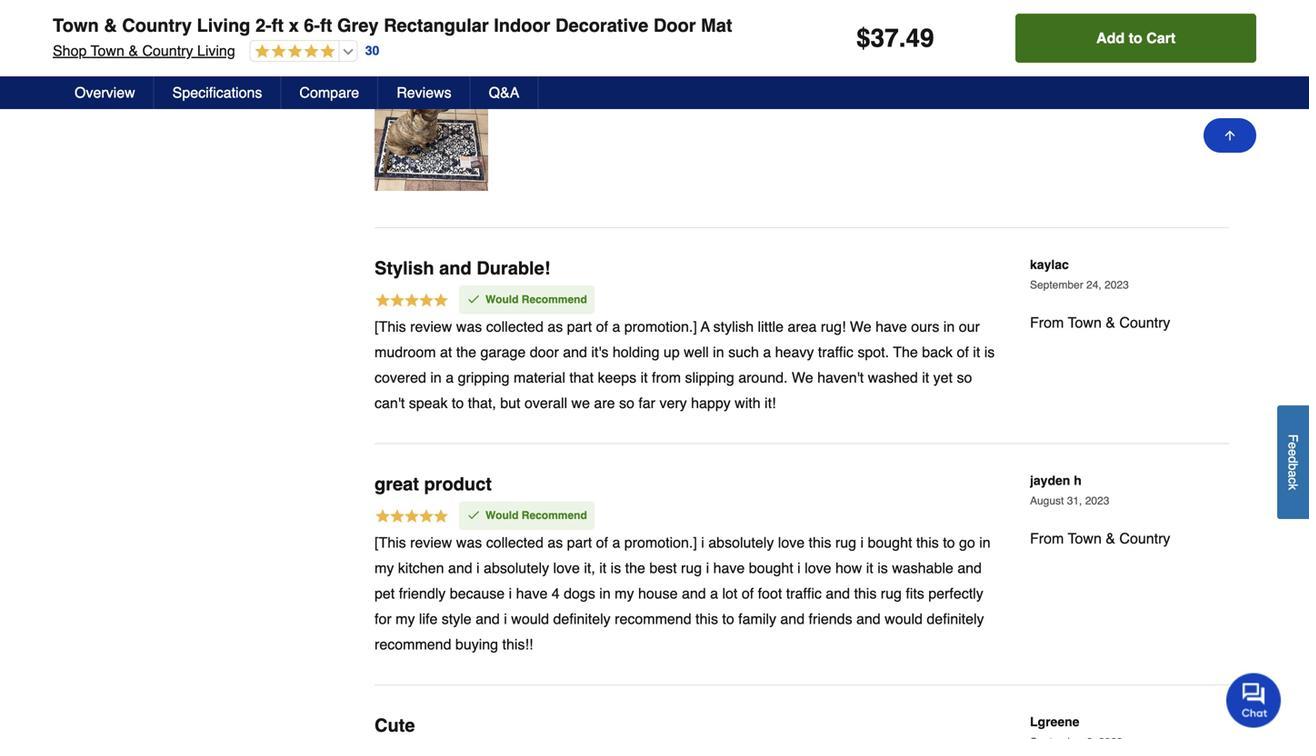 Task type: vqa. For each thing, say whether or not it's contained in the screenshot.
Steel
no



Task type: locate. For each thing, give the bounding box(es) containing it.
review up kitchen
[[410, 534, 452, 551]]

decorative
[[556, 15, 649, 36]]

2 [this from the top
[[375, 534, 406, 551]]

1 vertical spatial we
[[792, 369, 814, 386]]

0 horizontal spatial is
[[611, 560, 621, 577]]

1 [this from the top
[[375, 318, 406, 335]]

rug up how
[[836, 534, 857, 551]]

1 vertical spatial rug
[[681, 560, 702, 577]]

0 horizontal spatial have
[[516, 585, 548, 602]]

gripping
[[458, 369, 510, 386]]

bought up washable
[[868, 534, 913, 551]]

0 vertical spatial from
[[1030, 314, 1064, 331]]

specifications button
[[154, 76, 281, 109]]

country
[[122, 15, 192, 36], [142, 42, 193, 59], [1120, 314, 1171, 331], [1120, 530, 1171, 547]]

a inside button
[[1286, 470, 1301, 478]]

living left 2-
[[197, 15, 250, 36]]

5 stars image down the stylish
[[375, 292, 449, 311]]

[this inside the "[this review was collected as part of a promotion.] i absolutely love this rug i bought this to go in my kitchen and i absolutely love it, it is the best rug i have bought i love how it is washable and pet friendly because i have 4 dogs in my house and a lot of foot traffic and this rug fits perfectly for my life style and i would definitely recommend this to family and friends and would definitely recommend buying this!!"
[[375, 534, 406, 551]]

as up 4
[[548, 534, 563, 551]]

reviews
[[397, 84, 452, 101]]

add
[[1097, 30, 1125, 46]]

2 part from the top
[[567, 534, 592, 551]]

& down kaylac september 24, 2023
[[1106, 314, 1116, 331]]

1 recommend from the top
[[522, 293, 587, 306]]

1 review from the top
[[410, 318, 452, 335]]

would for product
[[486, 509, 519, 522]]

0 vertical spatial the
[[456, 344, 477, 361]]

1 promotion.] from the top
[[625, 318, 697, 335]]

rug right the best
[[681, 560, 702, 577]]

1 vertical spatial collected
[[486, 534, 544, 551]]

1 5 stars image from the top
[[375, 292, 449, 311]]

part inside [this review was collected as part of a promotion.] a stylish little area rug! we have ours in our mudroom at the garage door and it's holding up well in such a heavy traffic spot. the back of it is covered in a gripping material that keeps it from slipping around. we haven't washed it yet so can't speak to that, but overall we are so far very happy with it!
[[567, 318, 592, 335]]

recommend for great product
[[522, 509, 587, 522]]

stylish and durable!
[[375, 258, 551, 279]]

town right shop
[[91, 42, 124, 59]]

1 horizontal spatial rug
[[836, 534, 857, 551]]

promotion.]
[[625, 318, 697, 335], [625, 534, 697, 551]]

1 horizontal spatial absolutely
[[709, 534, 774, 551]]

would up this!!
[[511, 611, 549, 628]]

0 horizontal spatial recommend
[[375, 636, 452, 653]]

living
[[197, 15, 250, 36], [197, 42, 235, 59]]

1 vertical spatial would
[[486, 509, 519, 522]]

would right checkmark image
[[486, 509, 519, 522]]

heavy
[[775, 344, 814, 361]]

bought
[[868, 534, 913, 551], [749, 560, 794, 577]]

0 vertical spatial collected
[[486, 318, 544, 335]]

part inside the "[this review was collected as part of a promotion.] i absolutely love this rug i bought this to go in my kitchen and i absolutely love it, it is the best rug i have bought i love how it is washable and pet friendly because i have 4 dogs in my house and a lot of foot traffic and this rug fits perfectly for my life style and i would definitely recommend this to family and friends and would definitely recommend buying this!!"
[[567, 534, 592, 551]]

0 vertical spatial 2023
[[1105, 279, 1129, 291]]

& up overview button
[[129, 42, 138, 59]]

1 horizontal spatial is
[[878, 560, 888, 577]]

2 e from the top
[[1286, 449, 1301, 456]]

would down fits
[[885, 611, 923, 628]]

[this for stylish and durable!
[[375, 318, 406, 335]]

it right how
[[867, 560, 874, 577]]

1 was from the top
[[456, 318, 482, 335]]

absolutely up the lot
[[709, 534, 774, 551]]

is
[[985, 344, 995, 361], [611, 560, 621, 577], [878, 560, 888, 577]]

my right the for
[[396, 611, 415, 628]]

2 collected from the top
[[486, 534, 544, 551]]

0 vertical spatial review
[[410, 318, 452, 335]]

from town & country down 24, on the top right
[[1030, 314, 1171, 331]]

5 stars image
[[375, 292, 449, 311], [375, 508, 449, 528]]

we
[[572, 395, 590, 411]]

was inside [this review was collected as part of a promotion.] a stylish little area rug! we have ours in our mudroom at the garage door and it's holding up well in such a heavy traffic spot. the back of it is covered in a gripping material that keeps it from slipping around. we haven't washed it yet so can't speak to that, but overall we are so far very happy with it!
[[456, 318, 482, 335]]

0 horizontal spatial would
[[511, 611, 549, 628]]

my up pet
[[375, 560, 394, 577]]

2 review from the top
[[410, 534, 452, 551]]

promotion.] up up
[[625, 318, 697, 335]]

2 from town & country from the top
[[1030, 530, 1171, 547]]

in up speak
[[431, 369, 442, 386]]

[this up kitchen
[[375, 534, 406, 551]]

2 was from the top
[[456, 534, 482, 551]]

shop town & country living
[[53, 42, 235, 59]]

h
[[1074, 473, 1082, 488]]

& down 'jayden h august 31, 2023'
[[1106, 530, 1116, 547]]

1 as from the top
[[548, 318, 563, 335]]

and up friends
[[826, 585, 850, 602]]

are
[[594, 395, 615, 411]]

this left family
[[696, 611, 718, 628]]

and
[[439, 258, 472, 279], [563, 344, 587, 361], [448, 560, 473, 577], [958, 560, 982, 577], [682, 585, 706, 602], [826, 585, 850, 602], [476, 611, 500, 628], [781, 611, 805, 628], [857, 611, 881, 628]]

we right rug!
[[850, 318, 872, 335]]

2 as from the top
[[548, 534, 563, 551]]

0 vertical spatial from town & country
[[1030, 314, 1171, 331]]

washed
[[868, 369, 918, 386]]

1 horizontal spatial the
[[625, 560, 646, 577]]

in right go
[[980, 534, 991, 551]]

as inside the "[this review was collected as part of a promotion.] i absolutely love this rug i bought this to go in my kitchen and i absolutely love it, it is the best rug i have bought i love how it is washable and pet friendly because i have 4 dogs in my house and a lot of foot traffic and this rug fits perfectly for my life style and i would definitely recommend this to family and friends and would definitely recommend buying this!!"
[[548, 534, 563, 551]]

e up b
[[1286, 449, 1301, 456]]

ft left x
[[272, 15, 284, 36]]

4
[[552, 585, 560, 602]]

from town & country for great product
[[1030, 530, 1171, 547]]

part for great product
[[567, 534, 592, 551]]

1 vertical spatial traffic
[[786, 585, 822, 602]]

2023 right 24, on the top right
[[1105, 279, 1129, 291]]

1 would recommend from the top
[[486, 293, 587, 306]]

so left far
[[619, 395, 635, 411]]

1 vertical spatial have
[[714, 560, 745, 577]]

1 horizontal spatial so
[[957, 369, 973, 386]]

traffic
[[818, 344, 854, 361], [786, 585, 822, 602]]

in right well on the right
[[713, 344, 725, 361]]

0 vertical spatial was
[[456, 318, 482, 335]]

mudroom
[[375, 344, 436, 361]]

is right it,
[[611, 560, 621, 577]]

recommend down durable! on the left
[[522, 293, 587, 306]]

would
[[486, 293, 519, 306], [486, 509, 519, 522]]

overall
[[525, 395, 568, 411]]

1 vertical spatial bought
[[749, 560, 794, 577]]

to left go
[[943, 534, 955, 551]]

love
[[778, 534, 805, 551], [553, 560, 580, 577], [805, 560, 832, 577]]

1 vertical spatial 5 stars image
[[375, 508, 449, 528]]

absolutely
[[709, 534, 774, 551], [484, 560, 549, 577]]

recommend for stylish and durable!
[[522, 293, 587, 306]]

it right it,
[[600, 560, 607, 577]]

d
[[1286, 456, 1301, 463]]

is right how
[[878, 560, 888, 577]]

town down 24, on the top right
[[1068, 314, 1102, 331]]

1 vertical spatial from
[[1030, 530, 1064, 547]]

compare
[[300, 84, 359, 101]]

review up at
[[410, 318, 452, 335]]

part up the it's
[[567, 318, 592, 335]]

compare button
[[281, 76, 379, 109]]

1 vertical spatial review
[[410, 534, 452, 551]]

is right the "back"
[[985, 344, 995, 361]]

kitchen
[[398, 560, 444, 577]]

0 horizontal spatial rug
[[681, 560, 702, 577]]

yet
[[934, 369, 953, 386]]

and up because
[[448, 560, 473, 577]]

from town & country down 31, in the bottom of the page
[[1030, 530, 1171, 547]]

to
[[1129, 30, 1143, 46], [452, 395, 464, 411], [943, 534, 955, 551], [722, 611, 735, 628]]

2 horizontal spatial is
[[985, 344, 995, 361]]

2023 right 31, in the bottom of the page
[[1086, 495, 1110, 507]]

this down how
[[854, 585, 877, 602]]

in
[[944, 318, 955, 335], [713, 344, 725, 361], [431, 369, 442, 386], [980, 534, 991, 551], [600, 585, 611, 602]]

1 would from the left
[[511, 611, 549, 628]]

1 vertical spatial would recommend
[[486, 509, 587, 522]]

from town & country for stylish and durable!
[[1030, 314, 1171, 331]]

absolutely up because
[[484, 560, 549, 577]]

is for stylish and durable!
[[985, 344, 995, 361]]

the inside the "[this review was collected as part of a promotion.] i absolutely love this rug i bought this to go in my kitchen and i absolutely love it, it is the best rug i have bought i love how it is washable and pet friendly because i have 4 dogs in my house and a lot of foot traffic and this rug fits perfectly for my life style and i would definitely recommend this to family and friends and would definitely recommend buying this!!"
[[625, 560, 646, 577]]

2 would recommend from the top
[[486, 509, 587, 522]]

0 horizontal spatial absolutely
[[484, 560, 549, 577]]

5 stars image for great
[[375, 508, 449, 528]]

0 vertical spatial recommend
[[615, 611, 692, 628]]

it!
[[765, 395, 776, 411]]

2 horizontal spatial have
[[876, 318, 907, 335]]

1 would from the top
[[486, 293, 519, 306]]

would recommend right checkmark image
[[486, 509, 587, 522]]

f
[[1286, 434, 1301, 442]]

ft
[[272, 15, 284, 36], [320, 15, 332, 36]]

recommend down house
[[615, 611, 692, 628]]

2 recommend from the top
[[522, 509, 587, 522]]

e up d
[[1286, 442, 1301, 449]]

would recommend down durable! on the left
[[486, 293, 587, 306]]

1 part from the top
[[567, 318, 592, 335]]

bought up foot
[[749, 560, 794, 577]]

promotion.] inside the "[this review was collected as part of a promotion.] i absolutely love this rug i bought this to go in my kitchen and i absolutely love it, it is the best rug i have bought i love how it is washable and pet friendly because i have 4 dogs in my house and a lot of foot traffic and this rug fits perfectly for my life style and i would definitely recommend this to family and friends and would definitely recommend buying this!!"
[[625, 534, 697, 551]]

is inside [this review was collected as part of a promotion.] a stylish little area rug! we have ours in our mudroom at the garage door and it's holding up well in such a heavy traffic spot. the back of it is covered in a gripping material that keeps it from slipping around. we haven't washed it yet so can't speak to that, but overall we are so far very happy with it!
[[985, 344, 995, 361]]

2 from from the top
[[1030, 530, 1064, 547]]

1 vertical spatial recommend
[[522, 509, 587, 522]]

the
[[456, 344, 477, 361], [625, 560, 646, 577]]

1 horizontal spatial bought
[[868, 534, 913, 551]]

as
[[548, 318, 563, 335], [548, 534, 563, 551]]

1 horizontal spatial definitely
[[927, 611, 985, 628]]

1 vertical spatial as
[[548, 534, 563, 551]]

[this review was collected as part of a promotion.] i absolutely love this rug i bought this to go in my kitchen and i absolutely love it, it is the best rug i have bought i love how it is washable and pet friendly because i have 4 dogs in my house and a lot of foot traffic and this rug fits perfectly for my life style and i would definitely recommend this to family and friends and would definitely recommend buying this!!
[[375, 534, 991, 653]]

24,
[[1087, 279, 1102, 291]]

0 vertical spatial living
[[197, 15, 250, 36]]

2023
[[1105, 279, 1129, 291], [1086, 495, 1110, 507]]

dogs
[[564, 585, 596, 602]]

1 horizontal spatial would
[[885, 611, 923, 628]]

in right dogs
[[600, 585, 611, 602]]

1 horizontal spatial have
[[714, 560, 745, 577]]

such
[[729, 344, 759, 361]]

definitely down dogs
[[553, 611, 611, 628]]

0 vertical spatial recommend
[[522, 293, 587, 306]]

definitely down perfectly
[[927, 611, 985, 628]]

5 stars image down great at the bottom
[[375, 508, 449, 528]]

add to cart button
[[1016, 14, 1257, 63]]

1 vertical spatial the
[[625, 560, 646, 577]]

best
[[650, 560, 677, 577]]

recommend down life on the left bottom
[[375, 636, 452, 653]]

style
[[442, 611, 472, 628]]

cart
[[1147, 30, 1176, 46]]

have up the lot
[[714, 560, 745, 577]]

keeps
[[598, 369, 637, 386]]

living up specifications
[[197, 42, 235, 59]]

fits
[[906, 585, 925, 602]]

this up friends
[[809, 534, 832, 551]]

traffic inside [this review was collected as part of a promotion.] a stylish little area rug! we have ours in our mudroom at the garage door and it's holding up well in such a heavy traffic spot. the back of it is covered in a gripping material that keeps it from slipping around. we haven't washed it yet so can't speak to that, but overall we are so far very happy with it!
[[818, 344, 854, 361]]

4.9 stars image
[[251, 44, 335, 60]]

0 horizontal spatial the
[[456, 344, 477, 361]]

rug left fits
[[881, 585, 902, 602]]

1 vertical spatial promotion.]
[[625, 534, 697, 551]]

in left our
[[944, 318, 955, 335]]

1 vertical spatial so
[[619, 395, 635, 411]]

recommend
[[522, 293, 587, 306], [522, 509, 587, 522]]

2 promotion.] from the top
[[625, 534, 697, 551]]

2023 inside kaylac september 24, 2023
[[1105, 279, 1129, 291]]

my
[[375, 560, 394, 577], [615, 585, 634, 602], [396, 611, 415, 628]]

1 from from the top
[[1030, 314, 1064, 331]]

love up foot
[[778, 534, 805, 551]]

back
[[922, 344, 953, 361]]

2 5 stars image from the top
[[375, 508, 449, 528]]

so right yet
[[957, 369, 973, 386]]

0 vertical spatial bought
[[868, 534, 913, 551]]

0 horizontal spatial we
[[792, 369, 814, 386]]

happy
[[691, 395, 731, 411]]

1 horizontal spatial ft
[[320, 15, 332, 36]]

collected up garage
[[486, 318, 544, 335]]

was
[[456, 318, 482, 335], [456, 534, 482, 551]]

1 vertical spatial from town & country
[[1030, 530, 1171, 547]]

was down checkmark image
[[456, 534, 482, 551]]

2 vertical spatial rug
[[881, 585, 902, 602]]

0 vertical spatial 5 stars image
[[375, 292, 449, 311]]

0 vertical spatial as
[[548, 318, 563, 335]]

to left that,
[[452, 395, 464, 411]]

from down september
[[1030, 314, 1064, 331]]

was inside the "[this review was collected as part of a promotion.] i absolutely love this rug i bought this to go in my kitchen and i absolutely love it, it is the best rug i have bought i love how it is washable and pet friendly because i have 4 dogs in my house and a lot of foot traffic and this rug fits perfectly for my life style and i would definitely recommend this to family and friends and would definitely recommend buying this!!"
[[456, 534, 482, 551]]

[this up the mudroom
[[375, 318, 406, 335]]

review inside [this review was collected as part of a promotion.] a stylish little area rug! we have ours in our mudroom at the garage door and it's holding up well in such a heavy traffic spot. the back of it is covered in a gripping material that keeps it from slipping around. we haven't washed it yet so can't speak to that, but overall we are so far very happy with it!
[[410, 318, 452, 335]]

review inside the "[this review was collected as part of a promotion.] i absolutely love this rug i bought this to go in my kitchen and i absolutely love it, it is the best rug i have bought i love how it is washable and pet friendly because i have 4 dogs in my house and a lot of foot traffic and this rug fits perfectly for my life style and i would definitely recommend this to family and friends and would definitely recommend buying this!!"
[[410, 534, 452, 551]]

f e e d b a c k button
[[1278, 405, 1310, 519]]

0 vertical spatial promotion.]
[[625, 318, 697, 335]]

0 horizontal spatial definitely
[[553, 611, 611, 628]]

1 horizontal spatial recommend
[[615, 611, 692, 628]]

have
[[876, 318, 907, 335], [714, 560, 745, 577], [516, 585, 548, 602]]

1 vertical spatial 2023
[[1086, 495, 1110, 507]]

and left the lot
[[682, 585, 706, 602]]

0 vertical spatial so
[[957, 369, 973, 386]]

promotion.] up the best
[[625, 534, 697, 551]]

pet
[[375, 585, 395, 602]]

have inside [this review was collected as part of a promotion.] a stylish little area rug! we have ours in our mudroom at the garage door and it's holding up well in such a heavy traffic spot. the back of it is covered in a gripping material that keeps it from slipping around. we haven't washed it yet so can't speak to that, but overall we are so far very happy with it!
[[876, 318, 907, 335]]

would right checkmark icon
[[486, 293, 519, 306]]

0 vertical spatial [this
[[375, 318, 406, 335]]

would
[[511, 611, 549, 628], [885, 611, 923, 628]]

was down checkmark icon
[[456, 318, 482, 335]]

0 vertical spatial my
[[375, 560, 394, 577]]

ft left grey
[[320, 15, 332, 36]]

recommend up it,
[[522, 509, 587, 522]]

0 vertical spatial we
[[850, 318, 872, 335]]

from down august
[[1030, 530, 1064, 547]]

this
[[809, 534, 832, 551], [917, 534, 939, 551], [854, 585, 877, 602], [696, 611, 718, 628]]

collected inside [this review was collected as part of a promotion.] a stylish little area rug! we have ours in our mudroom at the garage door and it's holding up well in such a heavy traffic spot. the back of it is covered in a gripping material that keeps it from slipping around. we haven't washed it yet so can't speak to that, but overall we are so far very happy with it!
[[486, 318, 544, 335]]

0 horizontal spatial ft
[[272, 15, 284, 36]]

a
[[701, 318, 710, 335]]

part for stylish and durable!
[[567, 318, 592, 335]]

have left 4
[[516, 585, 548, 602]]

[this inside [this review was collected as part of a promotion.] a stylish little area rug! we have ours in our mudroom at the garage door and it's holding up well in such a heavy traffic spot. the back of it is covered in a gripping material that keeps it from slipping around. we haven't washed it yet so can't speak to that, but overall we are so far very happy with it!
[[375, 318, 406, 335]]

product
[[424, 474, 492, 495]]

we down "heavy"
[[792, 369, 814, 386]]

lot
[[723, 585, 738, 602]]

0 vertical spatial have
[[876, 318, 907, 335]]

so
[[957, 369, 973, 386], [619, 395, 635, 411]]

as up the door on the top left of page
[[548, 318, 563, 335]]

arrow up image
[[1223, 128, 1238, 143]]

0 vertical spatial would
[[486, 293, 519, 306]]

1 vertical spatial my
[[615, 585, 634, 602]]

as inside [this review was collected as part of a promotion.] a stylish little area rug! we have ours in our mudroom at the garage door and it's holding up well in such a heavy traffic spot. the back of it is covered in a gripping material that keeps it from slipping around. we haven't washed it yet so can't speak to that, but overall we are so far very happy with it!
[[548, 318, 563, 335]]

1 collected from the top
[[486, 318, 544, 335]]

1 horizontal spatial my
[[396, 611, 415, 628]]

0 vertical spatial traffic
[[818, 344, 854, 361]]

promotion.] inside [this review was collected as part of a promotion.] a stylish little area rug! we have ours in our mudroom at the garage door and it's holding up well in such a heavy traffic spot. the back of it is covered in a gripping material that keeps it from slipping around. we haven't washed it yet so can't speak to that, but overall we are so far very happy with it!
[[625, 318, 697, 335]]

my left house
[[615, 585, 634, 602]]

1 vertical spatial living
[[197, 42, 235, 59]]

1 from town & country from the top
[[1030, 314, 1171, 331]]

collected inside the "[this review was collected as part of a promotion.] i absolutely love this rug i bought this to go in my kitchen and i absolutely love it, it is the best rug i have bought i love how it is washable and pet friendly because i have 4 dogs in my house and a lot of foot traffic and this rug fits perfectly for my life style and i would definitely recommend this to family and friends and would definitely recommend buying this!!"
[[486, 534, 544, 551]]

the right at
[[456, 344, 477, 361]]

collected up because
[[486, 534, 544, 551]]

0 vertical spatial part
[[567, 318, 592, 335]]

1 vertical spatial part
[[567, 534, 592, 551]]

0 horizontal spatial so
[[619, 395, 635, 411]]

traffic right foot
[[786, 585, 822, 602]]

the left the best
[[625, 560, 646, 577]]

from for great product
[[1030, 530, 1064, 547]]

this up washable
[[917, 534, 939, 551]]

1 vertical spatial [this
[[375, 534, 406, 551]]

have up the
[[876, 318, 907, 335]]

2023 inside 'jayden h august 31, 2023'
[[1086, 495, 1110, 507]]

around.
[[739, 369, 788, 386]]

and down foot
[[781, 611, 805, 628]]

that,
[[468, 395, 496, 411]]

2 would from the top
[[486, 509, 519, 522]]

a
[[612, 318, 621, 335], [763, 344, 771, 361], [446, 369, 454, 386], [1286, 470, 1301, 478], [612, 534, 621, 551], [710, 585, 719, 602]]

0 vertical spatial would recommend
[[486, 293, 587, 306]]

1 vertical spatial was
[[456, 534, 482, 551]]

part up it,
[[567, 534, 592, 551]]

to inside button
[[1129, 30, 1143, 46]]

0 vertical spatial rug
[[836, 534, 857, 551]]

to right add
[[1129, 30, 1143, 46]]

1 ft from the left
[[272, 15, 284, 36]]



Task type: describe. For each thing, give the bounding box(es) containing it.
overview button
[[56, 76, 154, 109]]

was for and
[[456, 318, 482, 335]]

great
[[375, 474, 419, 495]]

kaylac september 24, 2023
[[1030, 257, 1129, 291]]

is for great product
[[878, 560, 888, 577]]

would recommend for great product
[[486, 509, 587, 522]]

perfectly
[[929, 585, 984, 602]]

and right friends
[[857, 611, 881, 628]]

jayden h august 31, 2023
[[1030, 473, 1110, 507]]

1 horizontal spatial we
[[850, 318, 872, 335]]

grey
[[337, 15, 379, 36]]

as for stylish and durable!
[[548, 318, 563, 335]]

promotion.] for great product
[[625, 534, 697, 551]]

covered
[[375, 369, 426, 386]]

$ 37 . 49
[[857, 24, 935, 53]]

6-
[[304, 15, 320, 36]]

more
[[437, 36, 472, 53]]

reviews button
[[379, 76, 471, 109]]

2 vertical spatial have
[[516, 585, 548, 602]]

would for and
[[486, 293, 519, 306]]

up
[[664, 344, 680, 361]]

slipping
[[685, 369, 735, 386]]

2 living from the top
[[197, 42, 235, 59]]

1 definitely from the left
[[553, 611, 611, 628]]

c
[[1286, 478, 1301, 484]]

2 horizontal spatial my
[[615, 585, 634, 602]]

[this review was collected as part of a promotion.] a stylish little area rug! we have ours in our mudroom at the garage door and it's holding up well in such a heavy traffic spot. the back of it is covered in a gripping material that keeps it from slipping around. we haven't washed it yet so can't speak to that, but overall we are so far very happy with it!
[[375, 318, 995, 411]]

house
[[638, 585, 678, 602]]

0 vertical spatial absolutely
[[709, 534, 774, 551]]

49
[[906, 24, 935, 53]]

overview
[[75, 84, 135, 101]]

shop
[[53, 42, 87, 59]]

little
[[758, 318, 784, 335]]

buying
[[456, 636, 498, 653]]

1 vertical spatial absolutely
[[484, 560, 549, 577]]

and down because
[[476, 611, 500, 628]]

go
[[959, 534, 976, 551]]

q&a
[[489, 84, 520, 101]]

collected for great product
[[486, 534, 544, 551]]

kaylac
[[1030, 257, 1069, 272]]

& up the shop town & country living
[[104, 15, 117, 36]]

durable!
[[477, 258, 551, 279]]

town up shop
[[53, 15, 99, 36]]

for
[[375, 611, 392, 628]]

area
[[788, 318, 817, 335]]

foot
[[758, 585, 782, 602]]

b
[[1286, 463, 1301, 470]]

checkmark image
[[467, 292, 481, 306]]

promotion.] for stylish and durable!
[[625, 318, 697, 335]]

at
[[440, 344, 452, 361]]

[this for great product
[[375, 534, 406, 551]]

indoor
[[494, 15, 551, 36]]

washable
[[892, 560, 954, 577]]

read more button
[[375, 30, 473, 59]]

jayden
[[1030, 473, 1071, 488]]

https://photos us.bazaarvoice.com/photo/2/cghvdg86dg93bmfuzgnvdw50cnk/dc929901 9146 5757 a791 64c98b64cffb image
[[375, 77, 488, 191]]

plus image
[[376, 37, 390, 52]]

to inside [this review was collected as part of a promotion.] a stylish little area rug! we have ours in our mudroom at the garage door and it's holding up well in such a heavy traffic spot. the back of it is covered in a gripping material that keeps it from slipping around. we haven't washed it yet so can't speak to that, but overall we are so far very happy with it!
[[452, 395, 464, 411]]

cute
[[375, 715, 415, 736]]

mat
[[701, 15, 733, 36]]

town down 31, in the bottom of the page
[[1068, 530, 1102, 547]]

but
[[500, 395, 521, 411]]

it left yet
[[922, 369, 930, 386]]

rug!
[[821, 318, 846, 335]]

2 horizontal spatial rug
[[881, 585, 902, 602]]

5 stars image for stylish
[[375, 292, 449, 311]]

would recommend for stylish and durable!
[[486, 293, 587, 306]]

collected for stylish and durable!
[[486, 318, 544, 335]]

and inside [this review was collected as part of a promotion.] a stylish little area rug! we have ours in our mudroom at the garage door and it's holding up well in such a heavy traffic spot. the back of it is covered in a gripping material that keeps it from slipping around. we haven't washed it yet so can't speak to that, but overall we are so far very happy with it!
[[563, 344, 587, 361]]

to down the lot
[[722, 611, 735, 628]]

love left it,
[[553, 560, 580, 577]]

the
[[893, 344, 918, 361]]

because
[[450, 585, 505, 602]]

that
[[570, 369, 594, 386]]

checkmark image
[[467, 508, 481, 523]]

it down our
[[973, 344, 981, 361]]

read
[[397, 36, 433, 53]]

30
[[365, 43, 380, 58]]

2-
[[256, 15, 272, 36]]

0 horizontal spatial my
[[375, 560, 394, 577]]

f e e d b a c k
[[1286, 434, 1301, 490]]

$
[[857, 24, 871, 53]]

well
[[684, 344, 709, 361]]

add to cart
[[1097, 30, 1176, 46]]

2 would from the left
[[885, 611, 923, 628]]

specifications
[[173, 84, 262, 101]]

september
[[1030, 279, 1084, 291]]

love left how
[[805, 560, 832, 577]]

from
[[652, 369, 681, 386]]

august
[[1030, 495, 1064, 507]]

x
[[289, 15, 299, 36]]

1 vertical spatial recommend
[[375, 636, 452, 653]]

read more
[[397, 36, 472, 53]]

the inside [this review was collected as part of a promotion.] a stylish little area rug! we have ours in our mudroom at the garage door and it's holding up well in such a heavy traffic spot. the back of it is covered in a gripping material that keeps it from slipping around. we haven't washed it yet so can't speak to that, but overall we are so far very happy with it!
[[456, 344, 477, 361]]

very
[[660, 395, 687, 411]]

it's
[[592, 344, 609, 361]]

material
[[514, 369, 566, 386]]

friends
[[809, 611, 853, 628]]

with
[[735, 395, 761, 411]]

and down go
[[958, 560, 982, 577]]

review for product
[[410, 534, 452, 551]]

stylish
[[714, 318, 754, 335]]

garage
[[481, 344, 526, 361]]

was for product
[[456, 534, 482, 551]]

q&a button
[[471, 76, 539, 109]]

spot.
[[858, 344, 890, 361]]

chat invite button image
[[1227, 673, 1282, 728]]

holding
[[613, 344, 660, 361]]

review for and
[[410, 318, 452, 335]]

it left from
[[641, 369, 648, 386]]

1 living from the top
[[197, 15, 250, 36]]

2 vertical spatial my
[[396, 611, 415, 628]]

ours
[[912, 318, 940, 335]]

can't
[[375, 395, 405, 411]]

as for great product
[[548, 534, 563, 551]]

our
[[959, 318, 980, 335]]

2 ft from the left
[[320, 15, 332, 36]]

door
[[530, 344, 559, 361]]

traffic inside the "[this review was collected as part of a promotion.] i absolutely love this rug i bought this to go in my kitchen and i absolutely love it, it is the best rug i have bought i love how it is washable and pet friendly because i have 4 dogs in my house and a lot of foot traffic and this rug fits perfectly for my life style and i would definitely recommend this to family and friends and would definitely recommend buying this!!"
[[786, 585, 822, 602]]

and up checkmark icon
[[439, 258, 472, 279]]

0 horizontal spatial bought
[[749, 560, 794, 577]]

stylish
[[375, 258, 434, 279]]

2 definitely from the left
[[927, 611, 985, 628]]

speak
[[409, 395, 448, 411]]

1 e from the top
[[1286, 442, 1301, 449]]

rectangular
[[384, 15, 489, 36]]

town & country living 2-ft x 6-ft grey rectangular indoor decorative door mat
[[53, 15, 733, 36]]

from for stylish and durable!
[[1030, 314, 1064, 331]]



